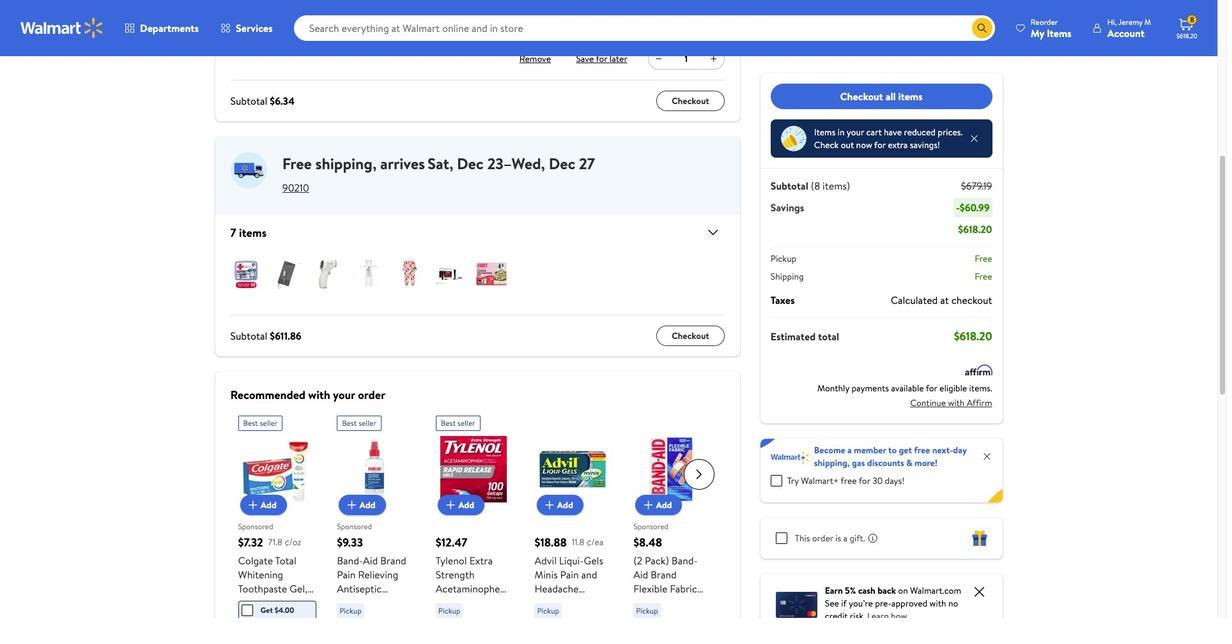 Task type: describe. For each thing, give the bounding box(es) containing it.
sponsored $7.32 71.8 ¢/oz colgate total whitening toothpaste gel, mint, 2 pack, 5.1 oz tubes
[[238, 522, 308, 619]]

pickup for tylenol
[[439, 606, 461, 617]]

subtotal for subtotal (8 items)
[[771, 179, 809, 193]]

calculated at checkout
[[891, 293, 993, 308]]

try
[[788, 475, 799, 488]]

2 vertical spatial $618.20
[[954, 329, 993, 345]]

checkout button for $6.34
[[657, 91, 725, 111]]

departments button
[[114, 13, 210, 43]]

fabric
[[670, 583, 697, 597]]

calculated
[[891, 293, 938, 308]]

walmart+
[[801, 475, 839, 488]]

checkout all items
[[841, 89, 923, 103]]

add for $7.32
[[261, 499, 277, 512]]

extra
[[888, 139, 908, 152]]

pain inside sponsored $9.33 band-aid brand pain relieving antiseptic cleansing spray, 8 fl. oz
[[337, 569, 356, 583]]

try walmart+ free for 30 days!
[[788, 475, 905, 488]]

best inside $7.32 group
[[243, 418, 258, 429]]

decrease quantity great value raw honey, 16 oz inverted plastic bottle, current quantity 1 image
[[654, 54, 664, 64]]

1 vertical spatial a
[[844, 533, 848, 545]]

risk.
[[850, 611, 866, 619]]

items inside reorder my items
[[1047, 26, 1072, 40]]

7 items
[[231, 225, 267, 241]]

credit
[[825, 611, 848, 619]]

gels,
[[436, 611, 458, 619]]

1
[[685, 52, 688, 65]]

This order is a gift. checkbox
[[776, 533, 788, 545]]

best seller for $12.47
[[441, 418, 476, 429]]

$12.47
[[436, 535, 468, 551]]

jeremy
[[1119, 16, 1143, 27]]

checkout all items button
[[771, 84, 993, 109]]

5%
[[845, 585, 856, 598]]

taxes
[[771, 293, 795, 308]]

checkout for $611.86
[[672, 330, 710, 343]]

¢/ea
[[587, 536, 604, 549]]

items in your cart have reduced prices. check out now for extra savings!
[[815, 126, 963, 152]]

best seller inside $7.32 group
[[243, 418, 278, 429]]

eligible
[[940, 382, 968, 395]]

seller for $12.47
[[458, 418, 476, 429]]

$679.19
[[961, 179, 993, 193]]

sponsored for $8.48
[[634, 522, 669, 532]]

7
[[231, 225, 236, 241]]

whitening
[[238, 569, 283, 583]]

8 inside 8 $618.20
[[1191, 14, 1195, 25]]

$9.33 group
[[337, 411, 413, 619]]

$7.32 group
[[238, 411, 317, 619]]

Try Walmart+ free for 30 days! checkbox
[[771, 476, 783, 487]]

for left the 30
[[859, 475, 871, 488]]

your for cart
[[847, 126, 865, 139]]

get
[[899, 444, 912, 457]]

save
[[576, 52, 594, 65]]

add for tylenol
[[459, 499, 475, 512]]

now
[[857, 139, 873, 152]]

with inside earn 5% cash back on walmart.com see if you're pre-approved with no credit risk.
[[930, 598, 947, 611]]

1 vertical spatial order
[[813, 533, 834, 545]]

1 vertical spatial $618.20
[[959, 223, 993, 237]]

earn 5% cash back on walmart.com see if you're pre-approved with no credit risk.
[[825, 585, 962, 619]]

get
[[261, 606, 273, 616]]

day
[[954, 444, 967, 457]]

23–wed,
[[487, 153, 545, 175]]

checkout button for $611.86
[[657, 326, 725, 347]]

reduced
[[904, 126, 936, 139]]

to
[[889, 444, 897, 457]]

great value raw honey, 16 oz inverted plastic bottle, with add-on services, 39.6¢/oz, 1 in cart image
[[231, 0, 292, 29]]

adhesive
[[634, 597, 674, 611]]

save for later
[[576, 52, 628, 65]]

add for $9.33
[[360, 499, 376, 512]]

antiseptic
[[337, 583, 382, 597]]

earn
[[825, 585, 843, 598]]

later
[[610, 52, 628, 65]]

-
[[956, 201, 960, 215]]

acetaminophen
[[436, 583, 506, 597]]

pickup up shipping
[[771, 253, 797, 265]]

sat,
[[428, 153, 454, 175]]

fancy sprinkles what the elf holiday dessert decorating kit, 12.1 oz with addon services image
[[476, 259, 507, 290]]

save for later button
[[574, 49, 630, 69]]

continue with affirm link
[[911, 393, 993, 414]]

available
[[892, 382, 924, 395]]

checkout for $6.34
[[672, 95, 710, 107]]

8 $618.20
[[1177, 14, 1198, 40]]

0 horizontal spatial order
[[358, 388, 385, 404]]

free shipping , arrives sat, dec 23–wed, dec 27 90210
[[282, 153, 595, 195]]

is
[[836, 533, 842, 545]]

prices.
[[938, 126, 963, 139]]

get $4.00 walmar
[[261, 606, 294, 619]]

no
[[949, 598, 959, 611]]

$12.47 tylenol extra strength acetaminophen rapid release gels, 100 ct
[[436, 535, 506, 619]]

account
[[1108, 26, 1145, 40]]

add for $8.48
[[656, 499, 672, 512]]

pickup for 11.8
[[537, 606, 560, 617]]

estimated total
[[771, 330, 840, 344]]

pack)
[[645, 554, 669, 569]]

90210 button
[[282, 181, 309, 195]]

back
[[878, 585, 896, 598]]

walmart.com
[[911, 585, 962, 598]]

$12.47 group
[[436, 411, 512, 619]]

johnson & johnson travel ready portable emergency first aid kit, 80 pc with addon services image
[[231, 259, 261, 290]]

add to cart image for $7.32
[[245, 498, 261, 514]]

headache
[[535, 583, 579, 597]]

add button for tylenol
[[438, 496, 485, 516]]

0 horizontal spatial with
[[308, 388, 330, 404]]

affirm
[[967, 397, 993, 410]]

subtotal (8 items)
[[771, 179, 850, 193]]

$18.88 11.8 ¢/ea advil liqui-gels minis pain and headache reliever ibuprofen,
[[535, 535, 604, 619]]

for inside "monthly payments available for eligible items. continue with affirm"
[[926, 382, 938, 395]]

band- inside 'sponsored $8.48 (2 pack) band- aid brand flexible fabric adhesive banda'
[[672, 554, 698, 569]]

best for $12.47
[[441, 418, 456, 429]]

pack,
[[271, 597, 295, 611]]

shipping
[[771, 270, 804, 283]]

discounts
[[868, 457, 905, 470]]

days!
[[885, 475, 905, 488]]

strength
[[436, 569, 475, 583]]

close walmart plus section image
[[982, 452, 993, 462]]

100
[[460, 611, 476, 619]]

dismiss capital one banner image
[[972, 585, 988, 600]]

shipping
[[316, 153, 373, 175]]

27
[[579, 153, 595, 175]]

out
[[841, 139, 854, 152]]

savings!
[[910, 139, 941, 152]]

add to cart image for add button in the $18.88 group
[[542, 498, 557, 514]]

gifting image
[[972, 531, 988, 547]]

add button for $8.48
[[636, 496, 683, 516]]

savings
[[771, 201, 805, 215]]

$60.99
[[960, 201, 990, 215]]



Task type: vqa. For each thing, say whether or not it's contained in the screenshot.
'ONE'
no



Task type: locate. For each thing, give the bounding box(es) containing it.
2 best seller from the left
[[342, 418, 377, 429]]

add inside $8.48 group
[[656, 499, 672, 512]]

subtotal left the $611.86
[[231, 329, 267, 343]]

on
[[899, 585, 908, 598]]

departments
[[140, 21, 199, 35]]

this order is a gift.
[[795, 533, 866, 545]]

add up 11.8
[[557, 499, 573, 512]]

subtotal $6.34
[[231, 94, 295, 108]]

band- down the $9.33 at left bottom
[[337, 554, 363, 569]]

1 sponsored from the left
[[238, 522, 273, 532]]

you're
[[849, 598, 873, 611]]

0 horizontal spatial your
[[333, 388, 355, 404]]

0 vertical spatial a
[[848, 444, 852, 457]]

fl.
[[345, 611, 353, 619]]

items left 'in'
[[815, 126, 836, 139]]

relieving
[[358, 569, 398, 583]]

5.1
[[297, 597, 307, 611]]

pre-
[[876, 598, 892, 611]]

sponsored inside sponsored $7.32 71.8 ¢/oz colgate total whitening toothpaste gel, mint, 2 pack, 5.1 oz tubes
[[238, 522, 273, 532]]

banner containing become a member to get free next-day shipping, gas discounts & more!
[[761, 439, 1003, 503]]

add button for $7.32
[[240, 496, 287, 516]]

0 vertical spatial items
[[899, 89, 923, 103]]

aid inside sponsored $9.33 band-aid brand pain relieving antiseptic cleansing spray, 8 fl. oz
[[363, 554, 378, 569]]

learn more about gifting image
[[868, 534, 878, 544]]

1 vertical spatial subtotal
[[771, 179, 809, 193]]

liqui-
[[559, 554, 584, 569]]

3 best from the left
[[441, 418, 456, 429]]

8 inside sponsored $9.33 band-aid brand pain relieving antiseptic cleansing spray, 8 fl. oz
[[337, 611, 343, 619]]

best seller for $9.33
[[342, 418, 377, 429]]

$618.20 right hi, jeremy m account
[[1177, 31, 1198, 40]]

toothpaste
[[238, 583, 287, 597]]

add to cart image for add button in $9.33 group
[[344, 498, 360, 514]]

subtotal left $6.34
[[231, 94, 267, 108]]

1 horizontal spatial brand
[[651, 569, 677, 583]]

1 best seller from the left
[[243, 418, 278, 429]]

sponsored for $9.33
[[337, 522, 372, 532]]

sunbeam 12" x 24" king-size heating pad with compact storage, gray with addon services image
[[271, 259, 302, 290]]

hi,
[[1108, 16, 1117, 27]]

8 left fl.
[[337, 611, 343, 619]]

1 horizontal spatial band-
[[672, 554, 698, 569]]

free down gas
[[841, 475, 857, 488]]

1 vertical spatial your
[[333, 388, 355, 404]]

2 band- from the left
[[672, 554, 698, 569]]

for inside button
[[596, 52, 608, 65]]

dec right sat,
[[457, 153, 484, 175]]

1 checkout button from the top
[[657, 91, 725, 111]]

2 best from the left
[[342, 418, 357, 429]]

band- right the pack)
[[672, 554, 698, 569]]

fulfillment logo image
[[231, 152, 267, 189]]

1 horizontal spatial your
[[847, 126, 865, 139]]

0 horizontal spatial add to cart image
[[245, 498, 261, 514]]

39.6¢/oz
[[302, 1, 335, 14]]

2 vertical spatial subtotal
[[231, 329, 267, 343]]

reduced price image
[[781, 126, 807, 152]]

$618.20
[[1177, 31, 1198, 40], [959, 223, 993, 237], [954, 329, 993, 345]]

0 horizontal spatial aid
[[363, 554, 378, 569]]

3 best seller from the left
[[441, 418, 476, 429]]

items right all
[[899, 89, 923, 103]]

subtotal for subtotal $6.34
[[231, 94, 267, 108]]

have
[[884, 126, 902, 139]]

your inside items in your cart have reduced prices. check out now for extra savings!
[[847, 126, 865, 139]]

recommended
[[231, 388, 306, 404]]

4 add button from the left
[[537, 496, 584, 516]]

$618.20 down the $60.99
[[959, 223, 993, 237]]

approved
[[892, 598, 928, 611]]

pickup inside $18.88 group
[[537, 606, 560, 617]]

1 add from the left
[[261, 499, 277, 512]]

2 checkout button from the top
[[657, 326, 725, 347]]

add to cart image inside $12.47 group
[[443, 498, 459, 514]]

1 horizontal spatial pain
[[560, 569, 579, 583]]

1 add to cart image from the left
[[245, 498, 261, 514]]

brand inside 'sponsored $8.48 (2 pack) band- aid brand flexible fabric adhesive banda'
[[651, 569, 677, 583]]

Search search field
[[294, 15, 995, 41]]

0 horizontal spatial 8
[[337, 611, 343, 619]]

pickup down the flexible at right bottom
[[636, 606, 658, 617]]

0 vertical spatial items
[[1047, 26, 1072, 40]]

11.8
[[572, 536, 585, 549]]

best seller inside $9.33 group
[[342, 418, 377, 429]]

2 add from the left
[[360, 499, 376, 512]]

1 add button from the left
[[240, 496, 287, 516]]

1 oz from the left
[[238, 611, 251, 619]]

aid inside 'sponsored $8.48 (2 pack) band- aid brand flexible fabric adhesive banda'
[[634, 569, 648, 583]]

0 horizontal spatial seller
[[260, 418, 278, 429]]

with left no
[[930, 598, 947, 611]]

1 horizontal spatial with
[[930, 598, 947, 611]]

$618.20 up affirm icon at the bottom of page
[[954, 329, 993, 345]]

arrives
[[381, 153, 425, 175]]

3 add to cart image from the left
[[641, 498, 656, 514]]

2
[[264, 597, 269, 611]]

oz inside sponsored $9.33 band-aid brand pain relieving antiseptic cleansing spray, 8 fl. oz
[[356, 611, 368, 619]]

brand inside sponsored $9.33 band-aid brand pain relieving antiseptic cleansing spray, 8 fl. oz
[[380, 554, 407, 569]]

services button
[[210, 13, 284, 43]]

items right my at the top of the page
[[1047, 26, 1072, 40]]

sponsored up $8.48
[[634, 522, 669, 532]]

pickup for $9.33
[[340, 606, 362, 617]]

add to cart image
[[245, 498, 261, 514], [443, 498, 459, 514], [641, 498, 656, 514]]

0 vertical spatial $618.20
[[1177, 31, 1198, 40]]

shipping,
[[815, 457, 850, 470]]

free for shipping
[[975, 270, 993, 283]]

for inside items in your cart have reduced prices. check out now for extra savings!
[[875, 139, 886, 152]]

1 horizontal spatial dec
[[549, 153, 576, 175]]

$611.86
[[270, 329, 302, 343]]

pickup inside $8.48 group
[[636, 606, 658, 617]]

0 horizontal spatial brand
[[380, 554, 407, 569]]

0 horizontal spatial free
[[841, 475, 857, 488]]

at
[[941, 293, 949, 308]]

add inside $12.47 group
[[459, 499, 475, 512]]

1 dec from the left
[[457, 153, 484, 175]]

total
[[275, 554, 297, 569]]

add to cart image up '$7.32'
[[245, 498, 261, 514]]

a left gas
[[848, 444, 852, 457]]

next-
[[933, 444, 954, 457]]

add to cart image for $8.48
[[641, 498, 656, 514]]

0 horizontal spatial items
[[815, 126, 836, 139]]

1 pain from the left
[[337, 569, 356, 583]]

equate non contact infrared 1-second digital body thermometer with addon services image
[[312, 259, 343, 290]]

$4.00
[[275, 606, 294, 616]]

gas
[[852, 457, 865, 470]]

and
[[582, 569, 597, 583]]

2 horizontal spatial with
[[949, 397, 965, 410]]

aid up adhesive
[[634, 569, 648, 583]]

pickup
[[771, 253, 797, 265], [340, 606, 362, 617], [439, 606, 461, 617], [537, 606, 560, 617], [636, 606, 658, 617]]

free
[[282, 153, 312, 175], [975, 253, 993, 265], [975, 270, 993, 283]]

add up 71.8
[[261, 499, 277, 512]]

sponsored inside 'sponsored $8.48 (2 pack) band- aid brand flexible fabric adhesive banda'
[[634, 522, 669, 532]]

0 vertical spatial order
[[358, 388, 385, 404]]

1 horizontal spatial items
[[899, 89, 923, 103]]

2 add to cart image from the left
[[443, 498, 459, 514]]

2 pain from the left
[[560, 569, 579, 583]]

walmart plus image
[[771, 452, 809, 465]]

1 vertical spatial items
[[815, 126, 836, 139]]

get $4.00 walmart cash walmart plus, element
[[241, 605, 306, 619]]

seller for $9.33
[[359, 418, 377, 429]]

remove button
[[515, 49, 556, 69]]

1 horizontal spatial 8
[[1191, 14, 1195, 25]]

best for $9.33
[[342, 418, 357, 429]]

add button inside $7.32 group
[[240, 496, 287, 516]]

cash
[[859, 585, 876, 598]]

2 sponsored from the left
[[337, 522, 372, 532]]

gel,
[[290, 583, 308, 597]]

close nudge image
[[970, 134, 980, 144]]

0 horizontal spatial best
[[243, 418, 258, 429]]

2 seller from the left
[[359, 418, 377, 429]]

add to cart image for tylenol
[[443, 498, 459, 514]]

,
[[373, 153, 377, 175]]

pickup down antiseptic
[[340, 606, 362, 617]]

checkout
[[952, 293, 993, 308]]

(8
[[811, 179, 821, 193]]

0 horizontal spatial oz
[[238, 611, 251, 619]]

with right recommended
[[308, 388, 330, 404]]

my
[[1031, 26, 1045, 40]]

check
[[815, 139, 839, 152]]

mint,
[[238, 597, 261, 611]]

for right now
[[875, 139, 886, 152]]

pickup inside $12.47 group
[[439, 606, 461, 617]]

2 add button from the left
[[339, 496, 386, 516]]

gift.
[[850, 533, 866, 545]]

pickup down 'acetaminophen'
[[439, 606, 461, 617]]

bug bite thing suction tool - white with addon services image
[[353, 259, 384, 290]]

1 horizontal spatial oz
[[356, 611, 368, 619]]

advil
[[535, 554, 557, 569]]

playstation 5 disc console - marvel's spider-man 2 bundle with addon services image
[[435, 259, 466, 290]]

recommended with your order
[[231, 388, 385, 404]]

add inside $9.33 group
[[360, 499, 376, 512]]

0 horizontal spatial pain
[[337, 569, 356, 583]]

0 horizontal spatial add to cart image
[[344, 498, 360, 514]]

1 add to cart image from the left
[[344, 498, 360, 514]]

add to cart image inside $8.48 group
[[641, 498, 656, 514]]

dec left 27
[[549, 153, 576, 175]]

0 vertical spatial subtotal
[[231, 94, 267, 108]]

reorder
[[1031, 16, 1058, 27]]

free inside become a member to get free next-day shipping, gas discounts & more!
[[915, 444, 931, 457]]

reorder my items
[[1031, 16, 1072, 40]]

add up $8.48
[[656, 499, 672, 512]]

with
[[308, 388, 330, 404], [949, 397, 965, 410], [930, 598, 947, 611]]

total
[[819, 330, 840, 344]]

add button inside $12.47 group
[[438, 496, 485, 516]]

71.8
[[268, 536, 283, 549]]

3 add button from the left
[[438, 496, 485, 516]]

3 add from the left
[[459, 499, 475, 512]]

add inside $7.32 group
[[261, 499, 277, 512]]

1 seller from the left
[[260, 418, 278, 429]]

1 horizontal spatial seller
[[359, 418, 377, 429]]

$18.88
[[535, 535, 567, 551]]

1 vertical spatial items
[[239, 225, 267, 241]]

add button up the $9.33 at left bottom
[[339, 496, 386, 516]]

pickup for $8.48
[[636, 606, 658, 617]]

add to cart image up the $9.33 at left bottom
[[344, 498, 360, 514]]

cleansing
[[337, 597, 380, 611]]

0 horizontal spatial dec
[[457, 153, 484, 175]]

add to cart image inside $18.88 group
[[542, 498, 557, 514]]

1 horizontal spatial add to cart image
[[443, 498, 459, 514]]

4 add from the left
[[557, 499, 573, 512]]

seller inside $12.47 group
[[458, 418, 476, 429]]

free inside free shipping , arrives sat, dec 23–wed, dec 27 90210
[[282, 153, 312, 175]]

1 horizontal spatial free
[[915, 444, 931, 457]]

add to cart image up the "$12.47" on the left bottom
[[443, 498, 459, 514]]

tylenol
[[436, 554, 467, 569]]

best seller inside $12.47 group
[[441, 418, 476, 429]]

sponsored for $7.32
[[238, 522, 273, 532]]

2 horizontal spatial seller
[[458, 418, 476, 429]]

add to cart image
[[344, 498, 360, 514], [542, 498, 557, 514]]

0 vertical spatial your
[[847, 126, 865, 139]]

remove
[[520, 52, 551, 65]]

0 vertical spatial free
[[282, 153, 312, 175]]

(2
[[634, 554, 643, 569]]

oz left tubes at the left of the page
[[238, 611, 251, 619]]

estimated
[[771, 330, 816, 344]]

1 vertical spatial checkout button
[[657, 326, 725, 347]]

0 vertical spatial checkout button
[[657, 91, 725, 111]]

sponsored $9.33 band-aid brand pain relieving antiseptic cleansing spray, 8 fl. oz
[[337, 522, 409, 619]]

seller
[[260, 418, 278, 429], [359, 418, 377, 429], [458, 418, 476, 429]]

search icon image
[[978, 23, 988, 33]]

0 horizontal spatial band-
[[337, 554, 363, 569]]

Walmart Site-Wide search field
[[294, 15, 995, 41]]

cart
[[867, 126, 882, 139]]

2 vertical spatial free
[[975, 270, 993, 283]]

continue
[[911, 397, 946, 410]]

for right save
[[596, 52, 608, 65]]

add button for $9.33
[[339, 496, 386, 516]]

carter's child of mine toddler christmas one-piece pajamas, sizes 12m-5t with addon services image
[[394, 259, 425, 290]]

1 horizontal spatial best seller
[[342, 418, 377, 429]]

1 band- from the left
[[337, 554, 363, 569]]

0 vertical spatial 8
[[1191, 14, 1195, 25]]

pain up cleansing
[[337, 569, 356, 583]]

seller inside $9.33 group
[[359, 418, 377, 429]]

1 horizontal spatial add to cart image
[[542, 498, 557, 514]]

your for order
[[333, 388, 355, 404]]

add to cart image up "$18.88"
[[542, 498, 557, 514]]

5 add button from the left
[[636, 496, 683, 516]]

pickup down 'headache'
[[537, 606, 560, 617]]

add button inside $8.48 group
[[636, 496, 683, 516]]

2 dec from the left
[[549, 153, 576, 175]]

sponsored inside sponsored $9.33 band-aid brand pain relieving antiseptic cleansing spray, 8 fl. oz
[[337, 522, 372, 532]]

capital one credit card image
[[776, 590, 818, 619]]

90210
[[282, 181, 309, 195]]

1 horizontal spatial sponsored
[[337, 522, 372, 532]]

aid
[[363, 554, 378, 569], [634, 569, 648, 583]]

banner
[[761, 439, 1003, 503]]

1 vertical spatial free
[[841, 475, 857, 488]]

m
[[1145, 16, 1152, 27]]

items inside button
[[899, 89, 923, 103]]

become
[[815, 444, 846, 457]]

checkout inside button
[[841, 89, 884, 103]]

1 best from the left
[[243, 418, 258, 429]]

pain left and
[[560, 569, 579, 583]]

free right get
[[915, 444, 931, 457]]

member
[[854, 444, 887, 457]]

best inside $9.33 group
[[342, 418, 357, 429]]

dec
[[457, 153, 484, 175], [549, 153, 576, 175]]

5 add from the left
[[656, 499, 672, 512]]

with inside "monthly payments available for eligible items. continue with affirm"
[[949, 397, 965, 410]]

8 right m
[[1191, 14, 1195, 25]]

pain inside $18.88 11.8 ¢/ea advil liqui-gels minis pain and headache reliever ibuprofen,
[[560, 569, 579, 583]]

seller inside $7.32 group
[[260, 418, 278, 429]]

sponsored up the $9.33 at left bottom
[[337, 522, 372, 532]]

2 horizontal spatial best
[[441, 418, 456, 429]]

best inside $12.47 group
[[441, 418, 456, 429]]

brand right (2
[[651, 569, 677, 583]]

2 oz from the left
[[356, 611, 368, 619]]

add to cart image inside $9.33 group
[[344, 498, 360, 514]]

$6.34
[[270, 94, 295, 108]]

$8.48 group
[[634, 411, 710, 619]]

best seller
[[243, 418, 278, 429], [342, 418, 377, 429], [441, 418, 476, 429]]

oz inside sponsored $7.32 71.8 ¢/oz colgate total whitening toothpaste gel, mint, 2 pack, 5.1 oz tubes
[[238, 611, 251, 619]]

2 add to cart image from the left
[[542, 498, 557, 514]]

2 horizontal spatial best seller
[[441, 418, 476, 429]]

$18.88 group
[[535, 411, 611, 619]]

a right the is
[[844, 533, 848, 545]]

increase quantity great value raw honey, 16 oz inverted plastic bottle, current quantity 1 image
[[709, 54, 719, 64]]

pickup inside $9.33 group
[[340, 606, 362, 617]]

0 horizontal spatial best seller
[[243, 418, 278, 429]]

0 horizontal spatial sponsored
[[238, 522, 273, 532]]

subtotal up savings
[[771, 179, 809, 193]]

1 horizontal spatial best
[[342, 418, 357, 429]]

subtotal for subtotal $611.86
[[231, 329, 267, 343]]

add up the "$12.47" on the left bottom
[[459, 499, 475, 512]]

affirm image
[[965, 365, 993, 376]]

1 horizontal spatial items
[[1047, 26, 1072, 40]]

gels
[[584, 554, 604, 569]]

add button up the "$12.47" on the left bottom
[[438, 496, 485, 516]]

0 vertical spatial free
[[915, 444, 931, 457]]

1 vertical spatial 8
[[337, 611, 343, 619]]

band- inside sponsored $9.33 band-aid brand pain relieving antiseptic cleansing spray, 8 fl. oz
[[337, 554, 363, 569]]

items right 7
[[239, 225, 267, 241]]

aid up antiseptic
[[363, 554, 378, 569]]

a inside become a member to get free next-day shipping, gas discounts & more!
[[848, 444, 852, 457]]

ct
[[479, 611, 488, 619]]

add to cart image inside $7.32 group
[[245, 498, 261, 514]]

Get $4.00 Walmart Cash checkbox
[[241, 606, 253, 617]]

$8.48
[[634, 535, 663, 551]]

release
[[463, 597, 497, 611]]

add button up 71.8
[[240, 496, 287, 516]]

best
[[243, 418, 258, 429], [342, 418, 357, 429], [441, 418, 456, 429]]

oz right fl.
[[356, 611, 368, 619]]

1 horizontal spatial order
[[813, 533, 834, 545]]

free shipping, arrives sat, dec 23 to wed, dec 27 90210 element
[[215, 137, 740, 203]]

items.
[[970, 382, 993, 395]]

view all items image
[[701, 225, 721, 240]]

2 horizontal spatial sponsored
[[634, 522, 669, 532]]

0 horizontal spatial items
[[239, 225, 267, 241]]

add button up $8.48
[[636, 496, 683, 516]]

add button up "$18.88"
[[537, 496, 584, 516]]

items inside items in your cart have reduced prices. check out now for extra savings!
[[815, 126, 836, 139]]

add to cart image up $8.48
[[641, 498, 656, 514]]

sponsored up '$7.32'
[[238, 522, 273, 532]]

add button inside $9.33 group
[[339, 496, 386, 516]]

1 horizontal spatial aid
[[634, 569, 648, 583]]

with down eligible
[[949, 397, 965, 410]]

reliever
[[535, 597, 571, 611]]

brand up spray,
[[380, 554, 407, 569]]

add inside $18.88 group
[[557, 499, 573, 512]]

next slide for horizontalscrollerrecommendations list image
[[684, 460, 715, 490]]

free for pickup
[[975, 253, 993, 265]]

add button inside $18.88 group
[[537, 496, 584, 516]]

if
[[842, 598, 847, 611]]

3 sponsored from the left
[[634, 522, 669, 532]]

add up the $9.33 at left bottom
[[360, 499, 376, 512]]

for up continue on the right bottom of page
[[926, 382, 938, 395]]

extra
[[470, 554, 493, 569]]

walmart image
[[20, 18, 104, 38]]

2 horizontal spatial add to cart image
[[641, 498, 656, 514]]

8
[[1191, 14, 1195, 25], [337, 611, 343, 619]]

1 vertical spatial free
[[975, 253, 993, 265]]

3 seller from the left
[[458, 418, 476, 429]]



